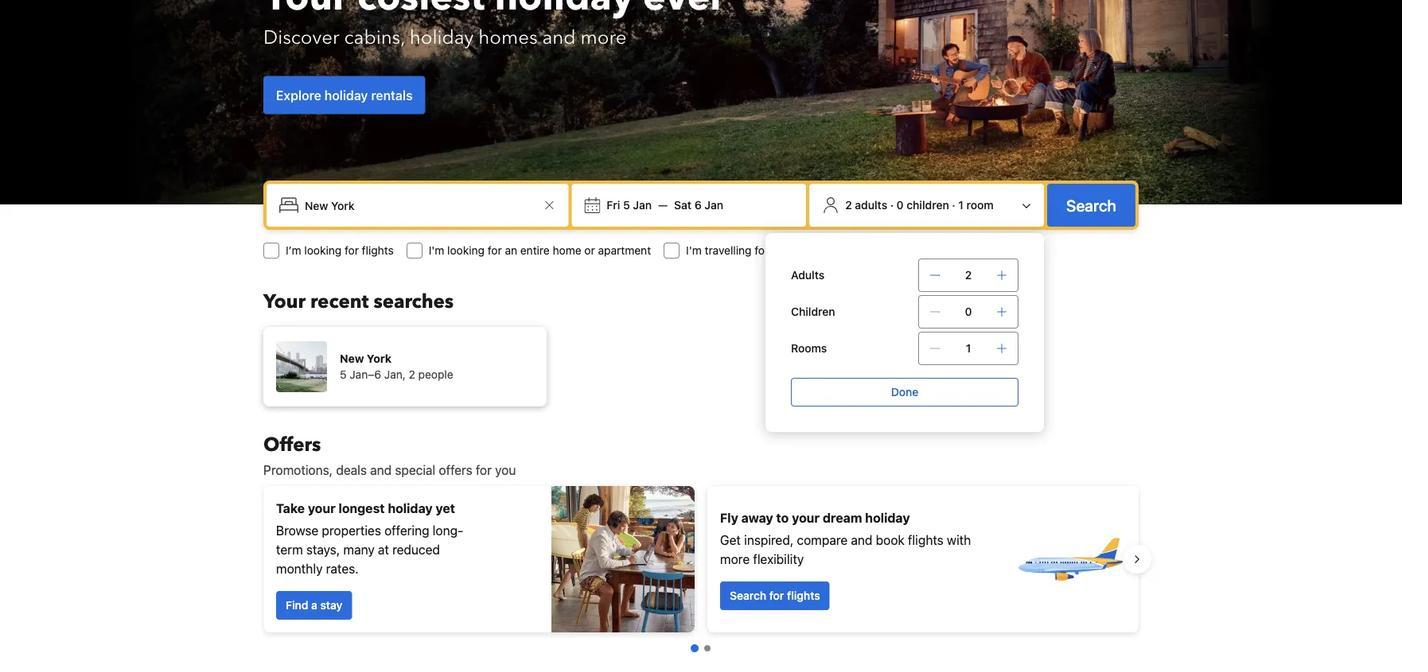 Task type: vqa. For each thing, say whether or not it's contained in the screenshot.
inspired,
yes



Task type: describe. For each thing, give the bounding box(es) containing it.
0 inside button
[[897, 199, 904, 212]]

i'm for i'm travelling for work
[[686, 244, 702, 257]]

promotions,
[[264, 463, 333, 478]]

book
[[876, 533, 905, 548]]

1 vertical spatial 0
[[965, 305, 972, 318]]

rentals
[[371, 88, 413, 103]]

special
[[395, 463, 436, 478]]

1 horizontal spatial 1
[[966, 342, 972, 355]]

and inside offers promotions, deals and special offers for you
[[370, 463, 392, 478]]

or
[[585, 244, 595, 257]]

for for flights
[[345, 244, 359, 257]]

search for flights
[[730, 590, 821, 603]]

fri
[[607, 199, 620, 212]]

long-
[[433, 523, 464, 539]]

compare
[[797, 533, 848, 548]]

i'm looking for flights
[[286, 244, 394, 257]]

rates.
[[326, 562, 359, 577]]

find
[[286, 599, 308, 612]]

2 jan from the left
[[705, 199, 724, 212]]

homes
[[479, 25, 538, 51]]

travelling
[[705, 244, 752, 257]]

for for work
[[755, 244, 769, 257]]

offers
[[439, 463, 473, 478]]

sat 6 jan button
[[668, 191, 730, 220]]

your inside take your longest holiday yet browse properties offering long- term stays, many at reduced monthly rates.
[[308, 501, 336, 516]]

2 adults · 0 children · 1 room
[[846, 199, 994, 212]]

cabins,
[[344, 25, 405, 51]]

many
[[343, 543, 375, 558]]

for inside region
[[770, 590, 784, 603]]

jan,
[[384, 368, 406, 381]]

offering
[[385, 523, 430, 539]]

people
[[419, 368, 454, 381]]

take
[[276, 501, 305, 516]]

explore
[[276, 88, 321, 103]]

new york 5 jan–6 jan, 2 people
[[340, 352, 454, 381]]

offers promotions, deals and special offers for you
[[264, 432, 516, 478]]

2 inside the new york 5 jan–6 jan, 2 people
[[409, 368, 415, 381]]

a
[[311, 599, 318, 612]]

1 inside button
[[959, 199, 964, 212]]

explore holiday rentals link
[[264, 76, 426, 114]]

you
[[495, 463, 516, 478]]

your inside fly away to your dream holiday get inspired, compare and book flights with more flexibility
[[792, 511, 820, 526]]

flights inside fly away to your dream holiday get inspired, compare and book flights with more flexibility
[[908, 533, 944, 548]]

2 · from the left
[[952, 199, 956, 212]]

—
[[658, 199, 668, 212]]

for inside offers promotions, deals and special offers for you
[[476, 463, 492, 478]]

more inside fly away to your dream holiday get inspired, compare and book flights with more flexibility
[[720, 552, 750, 567]]

1 horizontal spatial and
[[543, 25, 576, 51]]

discover
[[264, 25, 340, 51]]

2 adults · 0 children · 1 room button
[[816, 190, 1038, 221]]

holiday inside fly away to your dream holiday get inspired, compare and book flights with more flexibility
[[866, 511, 910, 526]]

fri 5 jan button
[[601, 191, 658, 220]]

2 for 2 adults · 0 children · 1 room
[[846, 199, 852, 212]]

to
[[777, 511, 789, 526]]

stays,
[[306, 543, 340, 558]]

find a stay
[[286, 599, 343, 612]]

i'm
[[286, 244, 301, 257]]

children
[[907, 199, 950, 212]]

dream
[[823, 511, 863, 526]]

take your longest holiday yet browse properties offering long- term stays, many at reduced monthly rates.
[[276, 501, 464, 577]]

offers
[[264, 432, 321, 458]]

0 vertical spatial more
[[581, 25, 627, 51]]

your recent searches
[[264, 289, 454, 315]]

flexibility
[[753, 552, 804, 567]]

find a stay link
[[276, 592, 352, 620]]

rooms
[[791, 342, 827, 355]]

room
[[967, 199, 994, 212]]

your
[[264, 289, 306, 315]]

fly
[[720, 511, 739, 526]]

holiday left the homes
[[410, 25, 474, 51]]



Task type: locate. For each thing, give the bounding box(es) containing it.
·
[[891, 199, 894, 212], [952, 199, 956, 212]]

5 down new
[[340, 368, 347, 381]]

explore holiday rentals
[[276, 88, 413, 103]]

fly away to your dream holiday image
[[1015, 504, 1127, 615]]

with
[[947, 533, 972, 548]]

6
[[695, 199, 702, 212]]

searches
[[374, 289, 454, 315]]

at
[[378, 543, 389, 558]]

monthly
[[276, 562, 323, 577]]

for left an
[[488, 244, 502, 257]]

i'm left the "travelling" on the top
[[686, 244, 702, 257]]

adults
[[791, 269, 825, 282]]

for
[[345, 244, 359, 257], [488, 244, 502, 257], [755, 244, 769, 257], [476, 463, 492, 478], [770, 590, 784, 603]]

yet
[[436, 501, 455, 516]]

2 horizontal spatial and
[[851, 533, 873, 548]]

i'm down where are you going? field
[[429, 244, 445, 257]]

fri 5 jan — sat 6 jan
[[607, 199, 724, 212]]

holiday
[[410, 25, 474, 51], [325, 88, 368, 103], [388, 501, 433, 516], [866, 511, 910, 526]]

inspired,
[[744, 533, 794, 548]]

1 vertical spatial search
[[730, 590, 767, 603]]

i'm for i'm looking for an entire home or apartment
[[429, 244, 445, 257]]

jan left —
[[633, 199, 652, 212]]

1 left room
[[959, 199, 964, 212]]

jan right 6
[[705, 199, 724, 212]]

1 horizontal spatial 2
[[846, 199, 852, 212]]

1 looking from the left
[[304, 244, 342, 257]]

jan
[[633, 199, 652, 212], [705, 199, 724, 212]]

1 horizontal spatial 0
[[965, 305, 972, 318]]

new
[[340, 352, 364, 365]]

looking for i'm
[[448, 244, 485, 257]]

search for flights link
[[720, 582, 830, 611]]

1 jan from the left
[[633, 199, 652, 212]]

an
[[505, 244, 518, 257]]

term
[[276, 543, 303, 558]]

0 horizontal spatial i'm
[[429, 244, 445, 257]]

work
[[772, 244, 797, 257]]

0 vertical spatial 0
[[897, 199, 904, 212]]

0 horizontal spatial search
[[730, 590, 767, 603]]

sat
[[674, 199, 692, 212]]

stay
[[320, 599, 343, 612]]

more
[[581, 25, 627, 51], [720, 552, 750, 567]]

browse
[[276, 523, 319, 539]]

search for search
[[1067, 196, 1117, 215]]

search inside region
[[730, 590, 767, 603]]

for down the flexibility
[[770, 590, 784, 603]]

properties
[[322, 523, 381, 539]]

2 left adults
[[846, 199, 852, 212]]

2 inside button
[[846, 199, 852, 212]]

0 horizontal spatial jan
[[633, 199, 652, 212]]

and inside fly away to your dream holiday get inspired, compare and book flights with more flexibility
[[851, 533, 873, 548]]

home
[[553, 244, 582, 257]]

2 down room
[[966, 269, 972, 282]]

1 horizontal spatial jan
[[705, 199, 724, 212]]

region containing take your longest holiday yet
[[251, 480, 1152, 639]]

i'm looking for an entire home or apartment
[[429, 244, 651, 257]]

holiday up book
[[866, 511, 910, 526]]

1 horizontal spatial 5
[[623, 199, 630, 212]]

search
[[1067, 196, 1117, 215], [730, 590, 767, 603]]

done
[[891, 386, 919, 399]]

looking
[[304, 244, 342, 257], [448, 244, 485, 257]]

flights left with
[[908, 533, 944, 548]]

take your longest holiday yet image
[[552, 486, 695, 633]]

progress bar
[[691, 645, 711, 653]]

1 horizontal spatial looking
[[448, 244, 485, 257]]

for left you
[[476, 463, 492, 478]]

entire
[[521, 244, 550, 257]]

1 vertical spatial and
[[370, 463, 392, 478]]

5 inside the new york 5 jan–6 jan, 2 people
[[340, 368, 347, 381]]

2 i'm from the left
[[686, 244, 702, 257]]

0 horizontal spatial looking
[[304, 244, 342, 257]]

reduced
[[393, 543, 440, 558]]

i'm
[[429, 244, 445, 257], [686, 244, 702, 257]]

adults
[[855, 199, 888, 212]]

and right the homes
[[543, 25, 576, 51]]

search button
[[1048, 184, 1136, 227]]

holiday inside take your longest holiday yet browse properties offering long- term stays, many at reduced monthly rates.
[[388, 501, 433, 516]]

and right "deals"
[[370, 463, 392, 478]]

flights down the flexibility
[[787, 590, 821, 603]]

for left work on the top right of the page
[[755, 244, 769, 257]]

2 vertical spatial and
[[851, 533, 873, 548]]

holiday inside the explore holiday rentals link
[[325, 88, 368, 103]]

0 horizontal spatial 5
[[340, 368, 347, 381]]

recent
[[310, 289, 369, 315]]

1 horizontal spatial flights
[[787, 590, 821, 603]]

for for an
[[488, 244, 502, 257]]

· right children
[[952, 199, 956, 212]]

get
[[720, 533, 741, 548]]

0 horizontal spatial more
[[581, 25, 627, 51]]

looking left an
[[448, 244, 485, 257]]

0 vertical spatial flights
[[362, 244, 394, 257]]

2 vertical spatial flights
[[787, 590, 821, 603]]

i'm travelling for work
[[686, 244, 797, 257]]

2 horizontal spatial flights
[[908, 533, 944, 548]]

your
[[308, 501, 336, 516], [792, 511, 820, 526]]

0 vertical spatial 2
[[846, 199, 852, 212]]

2 vertical spatial 2
[[409, 368, 415, 381]]

looking right i'm
[[304, 244, 342, 257]]

search inside button
[[1067, 196, 1117, 215]]

for up your recent searches
[[345, 244, 359, 257]]

0 horizontal spatial 1
[[959, 199, 964, 212]]

holiday up offering
[[388, 501, 433, 516]]

and left book
[[851, 533, 873, 548]]

1
[[959, 199, 964, 212], [966, 342, 972, 355]]

0
[[897, 199, 904, 212], [965, 305, 972, 318]]

your right take
[[308, 501, 336, 516]]

2 right jan,
[[409, 368, 415, 381]]

1 vertical spatial 5
[[340, 368, 347, 381]]

flights
[[362, 244, 394, 257], [908, 533, 944, 548], [787, 590, 821, 603]]

0 horizontal spatial 2
[[409, 368, 415, 381]]

your right to
[[792, 511, 820, 526]]

1 vertical spatial 2
[[966, 269, 972, 282]]

0 vertical spatial search
[[1067, 196, 1117, 215]]

2 looking from the left
[[448, 244, 485, 257]]

apartment
[[598, 244, 651, 257]]

0 vertical spatial 1
[[959, 199, 964, 212]]

children
[[791, 305, 836, 318]]

1 up done "button"
[[966, 342, 972, 355]]

search for search for flights
[[730, 590, 767, 603]]

5
[[623, 199, 630, 212], [340, 368, 347, 381]]

0 horizontal spatial and
[[370, 463, 392, 478]]

2 for 2
[[966, 269, 972, 282]]

2 horizontal spatial 2
[[966, 269, 972, 282]]

fly away to your dream holiday get inspired, compare and book flights with more flexibility
[[720, 511, 972, 567]]

1 horizontal spatial more
[[720, 552, 750, 567]]

Where are you going? field
[[299, 191, 540, 220]]

jan–6
[[350, 368, 381, 381]]

longest
[[339, 501, 385, 516]]

1 · from the left
[[891, 199, 894, 212]]

deals
[[336, 463, 367, 478]]

0 vertical spatial 5
[[623, 199, 630, 212]]

1 horizontal spatial ·
[[952, 199, 956, 212]]

0 horizontal spatial your
[[308, 501, 336, 516]]

2
[[846, 199, 852, 212], [966, 269, 972, 282], [409, 368, 415, 381]]

and
[[543, 25, 576, 51], [370, 463, 392, 478], [851, 533, 873, 548]]

0 horizontal spatial 0
[[897, 199, 904, 212]]

0 vertical spatial and
[[543, 25, 576, 51]]

1 horizontal spatial i'm
[[686, 244, 702, 257]]

5 right fri
[[623, 199, 630, 212]]

1 vertical spatial 1
[[966, 342, 972, 355]]

away
[[742, 511, 774, 526]]

flights up your recent searches
[[362, 244, 394, 257]]

1 vertical spatial flights
[[908, 533, 944, 548]]

· right adults
[[891, 199, 894, 212]]

1 i'm from the left
[[429, 244, 445, 257]]

holiday left rentals
[[325, 88, 368, 103]]

york
[[367, 352, 392, 365]]

1 horizontal spatial search
[[1067, 196, 1117, 215]]

looking for i'm
[[304, 244, 342, 257]]

0 horizontal spatial ·
[[891, 199, 894, 212]]

region
[[251, 480, 1152, 639]]

1 horizontal spatial your
[[792, 511, 820, 526]]

0 horizontal spatial flights
[[362, 244, 394, 257]]

discover cabins, holiday homes and more
[[264, 25, 627, 51]]

1 vertical spatial more
[[720, 552, 750, 567]]

done button
[[791, 378, 1019, 407]]



